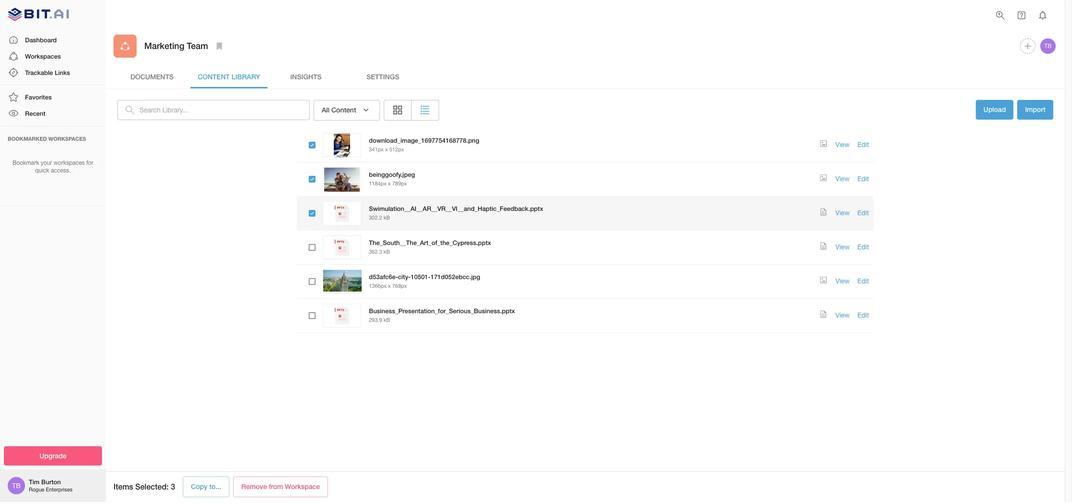 Task type: locate. For each thing, give the bounding box(es) containing it.
2 vertical spatial kb
[[384, 318, 390, 323]]

all content button
[[314, 100, 380, 121]]

0 vertical spatial content
[[198, 73, 230, 81]]

trackable links
[[25, 69, 70, 77]]

library
[[232, 73, 260, 81]]

kb inside swimulation__ai__ar__vr__vi__and_haptic_feedback.pptx 302.2 kb
[[384, 215, 390, 221]]

1 vertical spatial tb
[[12, 483, 21, 490]]

tb
[[1045, 43, 1052, 50], [12, 483, 21, 490]]

workspaces button
[[0, 48, 106, 64]]

0 vertical spatial tb
[[1045, 43, 1052, 50]]

1 vertical spatial kb
[[384, 249, 390, 255]]

d53afc6e-
[[369, 273, 398, 281]]

enterprises
[[46, 488, 73, 494]]

789px
[[392, 181, 407, 187]]

copy to... button
[[183, 478, 230, 498]]

512px
[[390, 147, 404, 152]]

2 edit from the top
[[858, 175, 870, 183]]

4 edit from the top
[[858, 243, 870, 251]]

kb
[[384, 215, 390, 221], [384, 249, 390, 255], [384, 318, 390, 323]]

1 vertical spatial x
[[388, 181, 391, 187]]

insights link
[[268, 65, 345, 89]]

3 kb from the top
[[384, 318, 390, 323]]

upgrade
[[39, 452, 66, 460]]

2 kb from the top
[[384, 249, 390, 255]]

1 horizontal spatial tb
[[1045, 43, 1052, 50]]

workspace
[[285, 483, 320, 492]]

6 edit link from the top
[[858, 312, 870, 319]]

content down bookmark icon
[[198, 73, 230, 81]]

view link for download_image_1697754168778.png
[[836, 141, 850, 149]]

2 view from the top
[[836, 175, 850, 183]]

to...
[[209, 483, 221, 492]]

0 vertical spatial kb
[[384, 215, 390, 221]]

1 kb from the top
[[384, 215, 390, 221]]

x left 768px at the left bottom of page
[[388, 283, 391, 289]]

documents link
[[114, 65, 191, 89]]

city-
[[398, 273, 411, 281]]

kb inside the_south__the_art_of_the_cypress.pptx 362.3 kb
[[384, 249, 390, 255]]

kb right the 362.3
[[384, 249, 390, 255]]

beinggoofy.jpeg 1184px x 789px
[[369, 171, 415, 187]]

1 edit link from the top
[[858, 141, 870, 149]]

trackable
[[25, 69, 53, 77]]

view for swimulation__ai__ar__vr__vi__and_haptic_feedback.pptx
[[836, 209, 850, 217]]

kb inside business_presentation_for_serious_business.pptx 293.9 kb
[[384, 318, 390, 323]]

content
[[198, 73, 230, 81], [332, 106, 356, 114]]

5 edit from the top
[[858, 278, 870, 285]]

links
[[55, 69, 70, 77]]

tim burton rogue enterprises
[[29, 479, 73, 494]]

swimulation__ai__ar__vr__vi__and_haptic_feedback.pptx
[[369, 205, 544, 213]]

access.
[[51, 168, 71, 174]]

bookmark image
[[214, 40, 225, 52]]

tab list
[[114, 65, 1058, 89]]

1 view from the top
[[836, 141, 850, 149]]

x inside download_image_1697754168778.png 341px x 512px
[[385, 147, 388, 152]]

tb inside button
[[1045, 43, 1052, 50]]

kb right 302.2
[[384, 215, 390, 221]]

x inside beinggoofy.jpeg 1184px x 789px
[[388, 181, 391, 187]]

3
[[171, 483, 175, 492]]

3 view from the top
[[836, 209, 850, 217]]

tab list containing documents
[[114, 65, 1058, 89]]

view for download_image_1697754168778.png
[[836, 141, 850, 149]]

171d052ebcc.jpg
[[431, 273, 481, 281]]

2 edit link from the top
[[858, 175, 870, 183]]

from
[[269, 483, 283, 492]]

edit link for the_south__the_art_of_the_cypress.pptx
[[858, 243, 870, 251]]

5 edit link from the top
[[858, 278, 870, 285]]

3 view link from the top
[[836, 209, 850, 217]]

edit for d53afc6e-city-10501-171d052ebcc.jpg
[[858, 278, 870, 285]]

view for the_south__the_art_of_the_cypress.pptx
[[836, 243, 850, 251]]

group
[[384, 100, 439, 121]]

view link for swimulation__ai__ar__vr__vi__and_haptic_feedback.pptx
[[836, 209, 850, 217]]

copy to...
[[191, 483, 221, 492]]

download_image_1697754168778.png
[[369, 137, 480, 144]]

tb button
[[1040, 37, 1058, 55]]

edit
[[858, 141, 870, 149], [858, 175, 870, 183], [858, 209, 870, 217], [858, 243, 870, 251], [858, 278, 870, 285], [858, 312, 870, 319]]

content right all
[[332, 106, 356, 114]]

settings link
[[345, 65, 422, 89]]

6 view from the top
[[836, 312, 850, 319]]

view link for the_south__the_art_of_the_cypress.pptx
[[836, 243, 850, 251]]

marketing
[[144, 41, 185, 51]]

4 view link from the top
[[836, 243, 850, 251]]

x right 341px
[[385, 147, 388, 152]]

burton
[[41, 479, 61, 487]]

3 edit link from the top
[[858, 209, 870, 217]]

4 edit link from the top
[[858, 243, 870, 251]]

import
[[1026, 105, 1046, 114]]

3 edit from the top
[[858, 209, 870, 217]]

upload button
[[976, 100, 1014, 121], [976, 100, 1014, 120]]

remove from workspace button
[[233, 478, 328, 498]]

kb for the_south__the_art_of_the_cypress.pptx
[[384, 249, 390, 255]]

0 horizontal spatial content
[[198, 73, 230, 81]]

bookmark
[[13, 160, 39, 166]]

view
[[836, 141, 850, 149], [836, 175, 850, 183], [836, 209, 850, 217], [836, 243, 850, 251], [836, 278, 850, 285], [836, 312, 850, 319]]

workspaces
[[48, 136, 86, 142]]

edit link for business_presentation_for_serious_business.pptx
[[858, 312, 870, 319]]

bookmarked workspaces
[[8, 136, 86, 142]]

x for download_image_1697754168778.png
[[385, 147, 388, 152]]

4 view from the top
[[836, 243, 850, 251]]

1 vertical spatial content
[[332, 106, 356, 114]]

x down beinggoofy.jpeg
[[388, 181, 391, 187]]

5 view link from the top
[[836, 278, 850, 285]]

trackable links button
[[0, 64, 106, 81]]

0 vertical spatial x
[[385, 147, 388, 152]]

x
[[385, 147, 388, 152], [388, 181, 391, 187], [388, 283, 391, 289]]

x for beinggoofy.jpeg
[[388, 181, 391, 187]]

edit link for d53afc6e-city-10501-171d052ebcc.jpg
[[858, 278, 870, 285]]

edit for download_image_1697754168778.png
[[858, 141, 870, 149]]

view link
[[836, 141, 850, 149], [836, 175, 850, 183], [836, 209, 850, 217], [836, 243, 850, 251], [836, 278, 850, 285], [836, 312, 850, 319]]

1 edit from the top
[[858, 141, 870, 149]]

2 view link from the top
[[836, 175, 850, 183]]

1366px
[[369, 283, 387, 289]]

6 edit from the top
[[858, 312, 870, 319]]

6 view link from the top
[[836, 312, 850, 319]]

edit for the_south__the_art_of_the_cypress.pptx
[[858, 243, 870, 251]]

edit link for beinggoofy.jpeg
[[858, 175, 870, 183]]

293.9
[[369, 318, 382, 323]]

quick
[[35, 168, 49, 174]]

5 view from the top
[[836, 278, 850, 285]]

2 vertical spatial x
[[388, 283, 391, 289]]

view for beinggoofy.jpeg
[[836, 175, 850, 183]]

swimulation__ai__ar__vr__vi__and_haptic_feedback.pptx 302.2 kb
[[369, 205, 544, 221]]

1 horizontal spatial content
[[332, 106, 356, 114]]

kb right 293.9
[[384, 318, 390, 323]]

1 view link from the top
[[836, 141, 850, 149]]

view link for d53afc6e-city-10501-171d052ebcc.jpg
[[836, 278, 850, 285]]

edit link
[[858, 141, 870, 149], [858, 175, 870, 183], [858, 209, 870, 217], [858, 243, 870, 251], [858, 278, 870, 285], [858, 312, 870, 319]]



Task type: vqa. For each thing, say whether or not it's contained in the screenshot.
x within 'download_image_1697754168778.png 341px x 512px'
yes



Task type: describe. For each thing, give the bounding box(es) containing it.
302.2
[[369, 215, 382, 221]]

favorites
[[25, 93, 52, 101]]

remove
[[242, 483, 267, 492]]

bookmarked
[[8, 136, 47, 142]]

d53afc6e-city-10501-171d052ebcc.jpg 1366px x 768px
[[369, 273, 481, 289]]

rogue
[[29, 488, 44, 494]]

all
[[322, 106, 330, 114]]

edit for swimulation__ai__ar__vr__vi__and_haptic_feedback.pptx
[[858, 209, 870, 217]]

x inside d53afc6e-city-10501-171d052ebcc.jpg 1366px x 768px
[[388, 283, 391, 289]]

768px
[[392, 283, 407, 289]]

recent button
[[0, 106, 106, 122]]

edit link for swimulation__ai__ar__vr__vi__and_haptic_feedback.pptx
[[858, 209, 870, 217]]

copy
[[191, 483, 208, 492]]

team
[[187, 41, 208, 51]]

for
[[86, 160, 93, 166]]

items
[[114, 483, 133, 492]]

edit for business_presentation_for_serious_business.pptx
[[858, 312, 870, 319]]

content library link
[[191, 65, 268, 89]]

view for business_presentation_for_serious_business.pptx
[[836, 312, 850, 319]]

10501-
[[411, 273, 431, 281]]

view link for beinggoofy.jpeg
[[836, 175, 850, 183]]

items selected: 3
[[114, 483, 175, 492]]

1184px
[[369, 181, 387, 187]]

the_south__the_art_of_the_cypress.pptx 362.3 kb
[[369, 239, 491, 255]]

upload
[[984, 105, 1007, 114]]

content library
[[198, 73, 260, 81]]

insights
[[290, 73, 322, 81]]

341px
[[369, 147, 384, 152]]

0 horizontal spatial tb
[[12, 483, 21, 490]]

Search Library... search field
[[140, 100, 310, 120]]

marketing team
[[144, 41, 208, 51]]

business_presentation_for_serious_business.pptx 293.9 kb
[[369, 307, 515, 323]]

all content
[[322, 106, 356, 114]]

documents
[[131, 73, 174, 81]]

content inside tab list
[[198, 73, 230, 81]]

bookmark your workspaces for quick access.
[[13, 160, 93, 174]]

your
[[41, 160, 52, 166]]

settings
[[367, 73, 400, 81]]

recent
[[25, 110, 46, 118]]

dashboard
[[25, 36, 57, 44]]

workspaces
[[25, 52, 61, 60]]

view link for business_presentation_for_serious_business.pptx
[[836, 312, 850, 319]]

kb for business_presentation_for_serious_business.pptx
[[384, 318, 390, 323]]

tim
[[29, 479, 40, 487]]

beinggoofy.jpeg
[[369, 171, 415, 178]]

download_image_1697754168778.png 341px x 512px
[[369, 137, 480, 152]]

import button
[[1018, 100, 1054, 120]]

workspaces
[[54, 160, 85, 166]]

content inside button
[[332, 106, 356, 114]]

edit link for download_image_1697754168778.png
[[858, 141, 870, 149]]

the_south__the_art_of_the_cypress.pptx
[[369, 239, 491, 247]]

remove from workspace
[[242, 483, 320, 492]]

favorites button
[[0, 89, 106, 106]]

edit for beinggoofy.jpeg
[[858, 175, 870, 183]]

upgrade button
[[4, 447, 102, 466]]

dashboard button
[[0, 32, 106, 48]]

selected:
[[135, 483, 169, 492]]

view for d53afc6e-city-10501-171d052ebcc.jpg
[[836, 278, 850, 285]]

business_presentation_for_serious_business.pptx
[[369, 307, 515, 315]]

362.3
[[369, 249, 382, 255]]

kb for swimulation__ai__ar__vr__vi__and_haptic_feedback.pptx
[[384, 215, 390, 221]]



